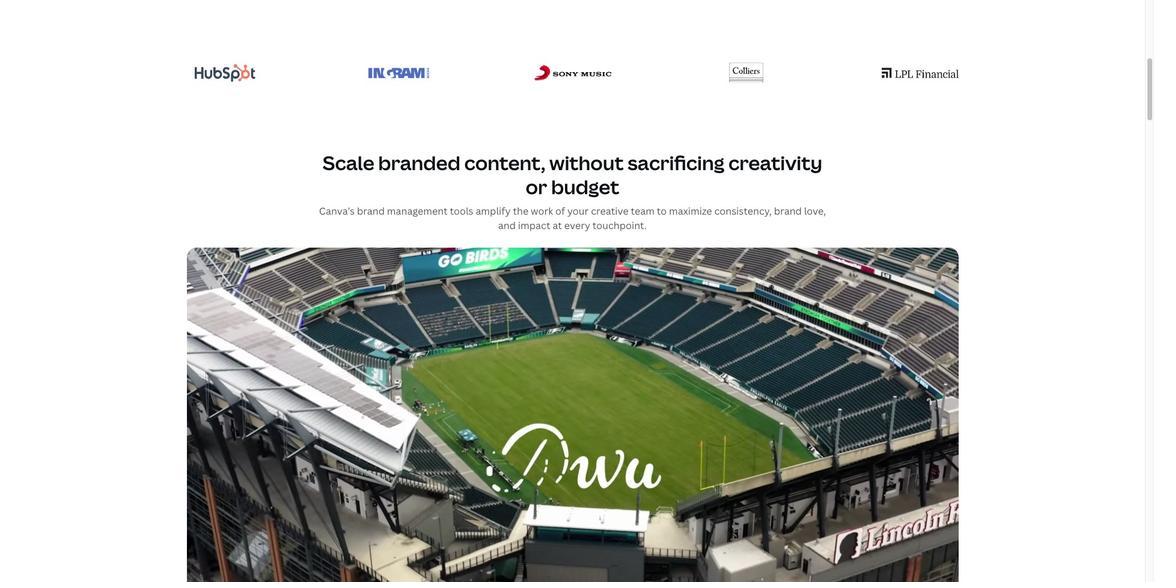 Task type: describe. For each thing, give the bounding box(es) containing it.
lpl financial image
[[882, 68, 959, 78]]

ingram miro image
[[369, 68, 429, 78]]

tools
[[450, 205, 474, 218]]

scale branded content, without sacrificing creativity or budget canva's brand management tools amplify the work of your creative team to maximize consistency, brand love, and impact at every touchpoint.
[[319, 150, 827, 232]]

touchpoint.
[[593, 219, 647, 232]]

your
[[568, 205, 589, 218]]

amplify
[[476, 205, 511, 218]]

love,
[[805, 205, 827, 218]]

scale
[[323, 150, 375, 176]]

branded
[[379, 150, 461, 176]]

team
[[631, 205, 655, 218]]

management
[[387, 205, 448, 218]]

canva's
[[319, 205, 355, 218]]



Task type: vqa. For each thing, say whether or not it's contained in the screenshot.
the leftmost brand
yes



Task type: locate. For each thing, give the bounding box(es) containing it.
sony music image
[[534, 65, 611, 81]]

the
[[513, 205, 529, 218]]

brand
[[357, 205, 385, 218], [775, 205, 802, 218]]

impact
[[518, 219, 551, 232]]

colliers international image
[[729, 56, 764, 90]]

or
[[526, 174, 548, 200]]

hubspot image
[[195, 64, 256, 82]]

content,
[[465, 150, 546, 176]]

brand right canva's
[[357, 205, 385, 218]]

work
[[531, 205, 553, 218]]

consistency,
[[715, 205, 772, 218]]

creative
[[591, 205, 629, 218]]

0 horizontal spatial brand
[[357, 205, 385, 218]]

maximize
[[670, 205, 712, 218]]

every
[[565, 219, 591, 232]]

sacrificing
[[628, 150, 725, 176]]

without
[[550, 150, 624, 176]]

to
[[657, 205, 667, 218]]

and
[[499, 219, 516, 232]]

1 brand from the left
[[357, 205, 385, 218]]

budget
[[552, 174, 620, 200]]

at
[[553, 219, 562, 232]]

of
[[556, 205, 565, 218]]

2 brand from the left
[[775, 205, 802, 218]]

1 horizontal spatial brand
[[775, 205, 802, 218]]

creativity
[[729, 150, 823, 176]]

brand left love,
[[775, 205, 802, 218]]



